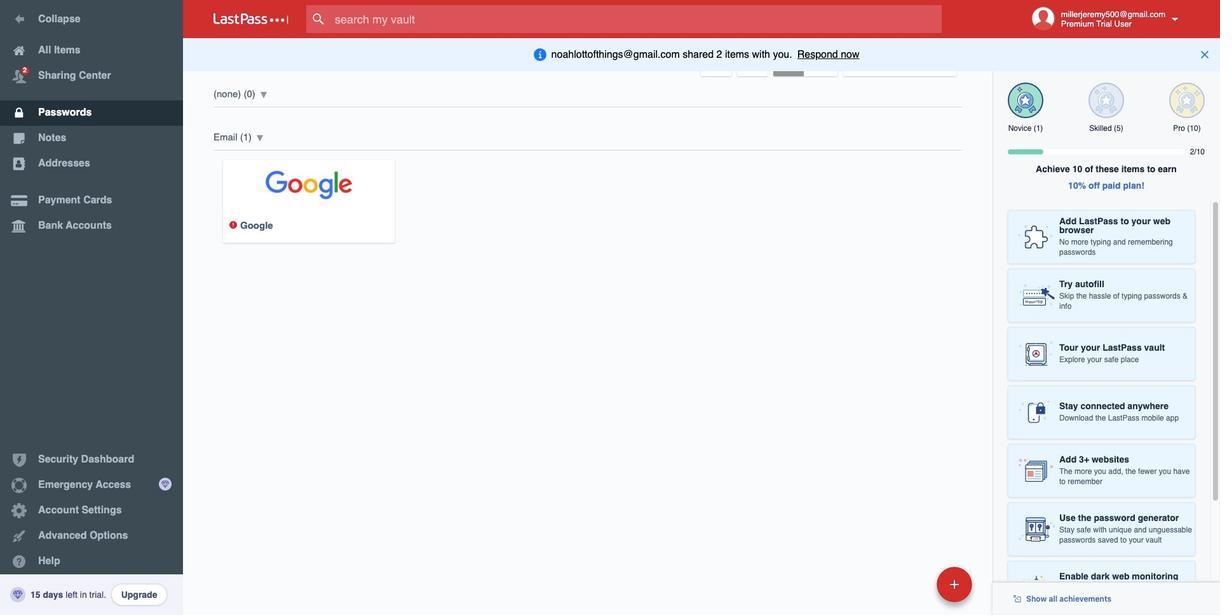 Task type: describe. For each thing, give the bounding box(es) containing it.
new item element
[[850, 566, 977, 603]]

main navigation navigation
[[0, 0, 183, 615]]

lastpass image
[[214, 13, 289, 25]]

search my vault text field
[[306, 5, 967, 33]]



Task type: vqa. For each thing, say whether or not it's contained in the screenshot.
New item navigation
yes



Task type: locate. For each thing, give the bounding box(es) containing it.
vault options navigation
[[183, 38, 993, 76]]

Search search field
[[306, 5, 967, 33]]

new item navigation
[[850, 563, 980, 615]]



